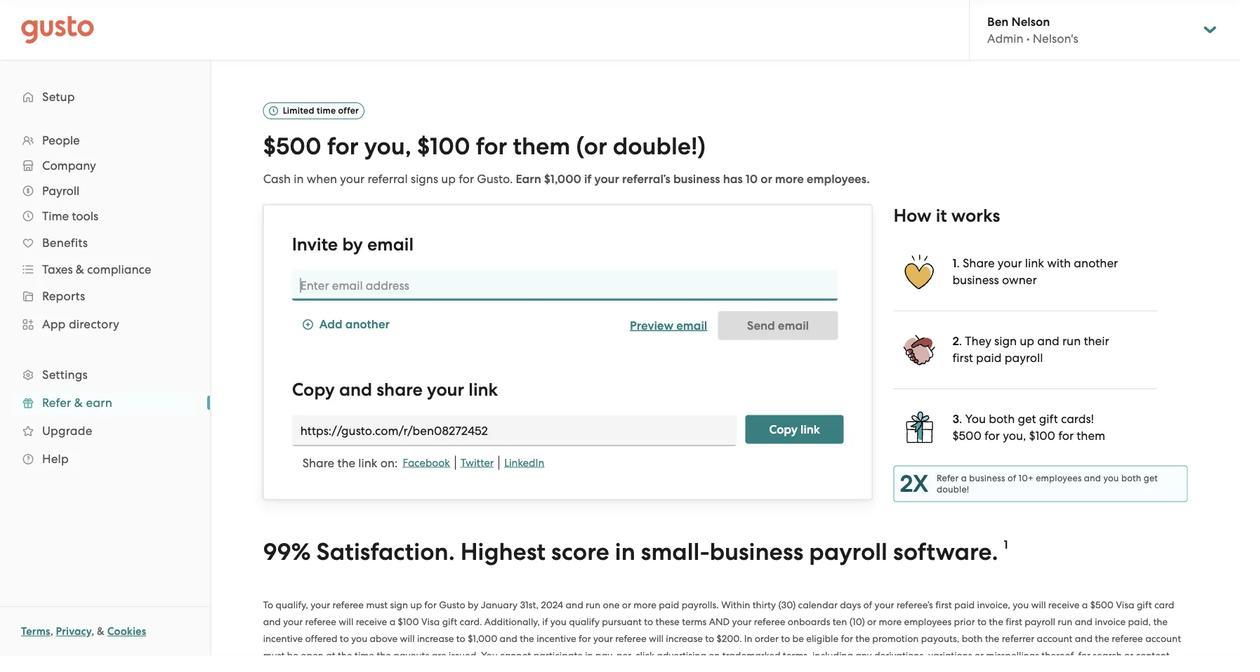 Task type: describe. For each thing, give the bounding box(es) containing it.
invoice,
[[977, 600, 1010, 611]]

upgrade link
[[14, 418, 196, 444]]

. for 1
[[957, 256, 960, 270]]

1 increase from the left
[[417, 634, 454, 645]]

taxes & compliance
[[42, 263, 151, 277]]

2 account from the left
[[1145, 634, 1181, 645]]

gusto.
[[477, 172, 513, 186]]

both inside refer a business of 10+ employees and you both get double!
[[1121, 473, 1141, 484]]

gusto
[[439, 600, 465, 611]]

a inside refer a business of 10+ employees and you both get double!
[[961, 473, 967, 484]]

nelson
[[1012, 14, 1050, 29]]

0 vertical spatial them
[[513, 132, 570, 160]]

promotion
[[872, 634, 919, 645]]

1 incentive from the left
[[263, 634, 303, 645]]

(30)
[[778, 600, 796, 611]]

people
[[42, 133, 80, 147]]

refer & earn link
[[14, 390, 196, 416]]

copy and share your link
[[292, 379, 498, 400]]

works
[[951, 205, 1000, 226]]

setup
[[42, 90, 75, 104]]

limited time offer
[[283, 105, 359, 116]]

refer a business of 10+ employees and you both get double!
[[937, 473, 1158, 495]]

you inside the to qualify, your referee must sign up for gusto by january 31st, 2024 and run one or more paid payrolls. within thirty (30) calendar days of your referee's first paid invoice, you will receive a $500 visa gift card and your referee will receive a $100 visa gift card. additionally, if you qualify pursuant to these terms and your referee onboards ten (10) or more employees prior to the first payroll run and invoice paid, the incentive offered to you above will increase to $1,000 and the incentive for your referee will increase to $200. in order to be eligible for the promotion payouts, both the referrer account and the referee account must be open at the time the payouts are issued. you cannot participate in pay-per-click advertising on trademarked terms, including any derivations, variations or misspellings thereof, for search or conte
[[481, 651, 498, 657]]

business inside 1 . share your link with another business owner
[[952, 273, 999, 287]]

3 . you both get gift cards! $500 for you, $100 for them
[[952, 412, 1105, 443]]

2 vertical spatial a
[[389, 617, 395, 628]]

thereof,
[[1042, 651, 1076, 657]]

your down the (or
[[594, 172, 619, 186]]

your up pay-
[[593, 634, 613, 645]]

in inside 99% satisfaction. highest score in small-business payroll software. 1
[[615, 538, 635, 567]]

referee's
[[897, 600, 933, 611]]

your right share
[[427, 379, 464, 400]]

and
[[709, 617, 730, 628]]

copy for copy and share your link
[[292, 379, 335, 400]]

2 vertical spatial more
[[879, 617, 902, 628]]

for inside cash in when your referral signs up for gusto. earn $1,000 if your referral's business has 10 or more employees.
[[459, 172, 474, 186]]

how it works
[[893, 205, 1000, 226]]

your inside 1 . share your link with another business owner
[[998, 256, 1022, 270]]

in inside cash in when your referral signs up for gusto. earn $1,000 if your referral's business has 10 or more employees.
[[294, 172, 304, 186]]

2 , from the left
[[91, 626, 94, 638]]

refer for refer a business of 10+ employees and you both get double!
[[937, 473, 959, 484]]

your left referee's
[[875, 600, 894, 611]]

earn
[[516, 172, 541, 186]]

1 vertical spatial run
[[586, 600, 600, 611]]

2 vertical spatial &
[[97, 626, 105, 638]]

the down above
[[377, 651, 391, 657]]

2 vertical spatial gift
[[442, 617, 457, 628]]

$100 inside the to qualify, your referee must sign up for gusto by january 31st, 2024 and run one or more paid payrolls. within thirty (30) calendar days of your referee's first paid invoice, you will receive a $500 visa gift card and your referee will receive a $100 visa gift card. additionally, if you qualify pursuant to these terms and your referee onboards ten (10) or more employees prior to the first payroll run and invoice paid, the incentive offered to you above will increase to $1,000 and the incentive for your referee will increase to $200. in order to be eligible for the promotion payouts, both the referrer account and the referee account must be open at the time the payouts are issued. you cannot participate in pay-per-click advertising on trademarked terms, including any derivations, variations or misspellings thereof, for search or conte
[[398, 617, 419, 628]]

payroll inside 99% satisfaction. highest score in small-business payroll software. 1
[[809, 538, 887, 567]]

it
[[936, 205, 947, 226]]

0 vertical spatial by
[[342, 234, 363, 255]]

terms
[[682, 617, 707, 628]]

business left the has at the top of page
[[673, 172, 720, 186]]

10+
[[1019, 473, 1033, 484]]

of inside the to qualify, your referee must sign up for gusto by january 31st, 2024 and run one or more paid payrolls. within thirty (30) calendar days of your referee's first paid invoice, you will receive a $500 visa gift card and your referee will receive a $100 visa gift card. additionally, if you qualify pursuant to these terms and your referee onboards ten (10) or more employees prior to the first payroll run and invoice paid, the incentive offered to you above will increase to $1,000 and the incentive for your referee will increase to $200. in order to be eligible for the promotion payouts, both the referrer account and the referee account must be open at the time the payouts are issued. you cannot participate in pay-per-click advertising on trademarked terms, including any derivations, variations or misspellings thereof, for search or conte
[[863, 600, 872, 611]]

get inside 3 . you both get gift cards! $500 for you, $100 for them
[[1018, 412, 1036, 426]]

0 horizontal spatial visa
[[421, 617, 440, 628]]

employees.
[[807, 172, 870, 186]]

link inside 1 . share your link with another business owner
[[1025, 256, 1044, 270]]

nelson's
[[1033, 31, 1078, 45]]

facebook
[[403, 457, 450, 469]]

score
[[551, 538, 609, 567]]

both inside the to qualify, your referee must sign up for gusto by january 31st, 2024 and run one or more paid payrolls. within thirty (30) calendar days of your referee's first paid invoice, you will receive a $500 visa gift card and your referee will receive a $100 visa gift card. additionally, if you qualify pursuant to these terms and your referee onboards ten (10) or more employees prior to the first payroll run and invoice paid, the incentive offered to you above will increase to $1,000 and the incentive for your referee will increase to $200. in order to be eligible for the promotion payouts, both the referrer account and the referee account must be open at the time the payouts are issued. you cannot participate in pay-per-click advertising on trademarked terms, including any derivations, variations or misspellings thereof, for search or conte
[[962, 634, 983, 645]]

in
[[744, 634, 752, 645]]

2 incentive from the left
[[537, 634, 576, 645]]

time inside the to qualify, your referee must sign up for gusto by january 31st, 2024 and run one or more paid payrolls. within thirty (30) calendar days of your referee's first paid invoice, you will receive a $500 visa gift card and your referee will receive a $100 visa gift card. additionally, if you qualify pursuant to these terms and your referee onboards ten (10) or more employees prior to the first payroll run and invoice paid, the incentive offered to you above will increase to $1,000 and the incentive for your referee will increase to $200. in order to be eligible for the promotion payouts, both the referrer account and the referee account must be open at the time the payouts are issued. you cannot participate in pay-per-click advertising on trademarked terms, including any derivations, variations or misspellings thereof, for search or conte
[[355, 651, 374, 657]]

& for earn
[[74, 396, 83, 410]]

issued.
[[449, 651, 479, 657]]

small-
[[641, 538, 710, 567]]

company button
[[14, 153, 196, 178]]

signs
[[411, 172, 438, 186]]

$1,000 inside the to qualify, your referee must sign up for gusto by january 31st, 2024 and run one or more paid payrolls. within thirty (30) calendar days of your referee's first paid invoice, you will receive a $500 visa gift card and your referee will receive a $100 visa gift card. additionally, if you qualify pursuant to these terms and your referee onboards ten (10) or more employees prior to the first payroll run and invoice paid, the incentive offered to you above will increase to $1,000 and the incentive for your referee will increase to $200. in order to be eligible for the promotion payouts, both the referrer account and the referee account must be open at the time the payouts are issued. you cannot participate in pay-per-click advertising on trademarked terms, including any derivations, variations or misspellings thereof, for search or conte
[[468, 634, 497, 645]]

0 horizontal spatial receive
[[356, 617, 387, 628]]

to
[[263, 600, 273, 611]]

to right "offered"
[[340, 634, 349, 645]]

0 vertical spatial visa
[[1116, 600, 1134, 611]]

copy link
[[769, 422, 820, 437]]

to up terms,
[[781, 634, 790, 645]]

2024
[[541, 600, 563, 611]]

calendar
[[798, 600, 838, 611]]

add another
[[319, 317, 390, 332]]

module__icon___go7vc image
[[302, 319, 314, 330]]

referral's
[[622, 172, 670, 186]]

invoice
[[1095, 617, 1126, 628]]

of inside refer a business of 10+ employees and you both get double!
[[1008, 473, 1016, 484]]

payroll button
[[14, 178, 196, 204]]

or right search
[[1124, 651, 1133, 657]]

time tools
[[42, 209, 98, 223]]

0 horizontal spatial time
[[317, 105, 336, 116]]

copy for copy link
[[769, 422, 798, 437]]

the left on:
[[337, 456, 355, 470]]

satisfaction.
[[316, 538, 455, 567]]

email inside button
[[676, 318, 707, 333]]

at
[[326, 651, 335, 657]]

preview email
[[630, 318, 707, 333]]

onboards
[[788, 617, 830, 628]]

including
[[812, 651, 853, 657]]

first inside '2 . they sign up and run their first paid payroll'
[[952, 351, 973, 365]]

double!
[[937, 484, 969, 495]]

an illustration of a gift image
[[902, 410, 937, 445]]

2x
[[900, 470, 928, 498]]

if inside the to qualify, your referee must sign up for gusto by january 31st, 2024 and run one or more paid payrolls. within thirty (30) calendar days of your referee's first paid invoice, you will receive a $500 visa gift card and your referee will receive a $100 visa gift card. additionally, if you qualify pursuant to these terms and your referee onboards ten (10) or more employees prior to the first payroll run and invoice paid, the incentive offered to you above will increase to $1,000 and the incentive for your referee will increase to $200. in order to be eligible for the promotion payouts, both the referrer account and the referee account must be open at the time the payouts are issued. you cannot participate in pay-per-click advertising on trademarked terms, including any derivations, variations or misspellings thereof, for search or conte
[[542, 617, 548, 628]]

qualify
[[569, 617, 600, 628]]

your right qualify,
[[311, 600, 330, 611]]

0 horizontal spatial $500
[[263, 132, 321, 160]]

search
[[1093, 651, 1122, 657]]

participate
[[533, 651, 583, 657]]

cookies button
[[107, 624, 146, 640]]

the right 'at'
[[338, 651, 352, 657]]

•
[[1026, 31, 1030, 45]]

cards!
[[1061, 412, 1094, 426]]

the down invoice,
[[989, 617, 1003, 628]]

company
[[42, 159, 96, 173]]

to up issued. at the bottom of the page
[[456, 634, 465, 645]]

click
[[635, 651, 654, 657]]

any
[[855, 651, 872, 657]]

share the link on: facebook
[[302, 456, 450, 470]]

2 vertical spatial run
[[1058, 617, 1072, 628]]

employees inside the to qualify, your referee must sign up for gusto by january 31st, 2024 and run one or more paid payrolls. within thirty (30) calendar days of your referee's first paid invoice, you will receive a $500 visa gift card and your referee will receive a $100 visa gift card. additionally, if you qualify pursuant to these terms and your referee onboards ten (10) or more employees prior to the first payroll run and invoice paid, the incentive offered to you above will increase to $1,000 and the incentive for your referee will increase to $200. in order to be eligible for the promotion payouts, both the referrer account and the referee account must be open at the time the payouts are issued. you cannot participate in pay-per-click advertising on trademarked terms, including any derivations, variations or misspellings thereof, for search or conte
[[904, 617, 952, 628]]

linkedin
[[504, 457, 544, 469]]

1 horizontal spatial be
[[792, 634, 804, 645]]

1 horizontal spatial $1,000
[[544, 172, 581, 186]]

$500 for you, $100 for them (or double!)
[[263, 132, 706, 160]]

2 increase from the left
[[666, 634, 703, 645]]

misspellings
[[986, 651, 1039, 657]]

benefits
[[42, 236, 88, 250]]

to up on
[[705, 634, 714, 645]]

you, inside 3 . you both get gift cards! $500 for you, $100 for them
[[1003, 429, 1026, 443]]

settings
[[42, 368, 88, 382]]

31st,
[[520, 600, 539, 611]]

0 horizontal spatial be
[[287, 651, 298, 657]]

owner
[[1002, 273, 1037, 287]]

variations
[[928, 651, 972, 657]]

to left these
[[644, 617, 653, 628]]

help
[[42, 452, 69, 466]]

refer for refer & earn
[[42, 396, 71, 410]]

when
[[307, 172, 337, 186]]

twitter
[[461, 457, 494, 469]]

99%
[[263, 538, 311, 567]]

another inside add another button
[[345, 317, 390, 332]]

and inside refer a business of 10+ employees and you both get double!
[[1084, 473, 1101, 484]]

settings link
[[14, 362, 196, 388]]

0 vertical spatial receive
[[1048, 600, 1080, 611]]

ben
[[987, 14, 1009, 29]]

derivations,
[[874, 651, 926, 657]]

2 horizontal spatial a
[[1082, 600, 1088, 611]]

0 vertical spatial if
[[584, 172, 592, 186]]

both inside 3 . you both get gift cards! $500 for you, $100 for them
[[989, 412, 1015, 426]]

2x list
[[893, 233, 1188, 502]]

or right one
[[622, 600, 631, 611]]

$100 inside 3 . you both get gift cards! $500 for you, $100 for them
[[1029, 429, 1055, 443]]

or right '10'
[[761, 172, 772, 186]]

above
[[370, 634, 398, 645]]

to qualify, your referee must sign up for gusto by january 31st, 2024 and run one or more paid payrolls. within thirty (30) calendar days of your referee's first paid invoice, you will receive a $500 visa gift card and your referee will receive a $100 visa gift card. additionally, if you qualify pursuant to these terms and your referee onboards ten (10) or more employees prior to the first payroll run and invoice paid, the incentive offered to you above will increase to $1,000 and the incentive for your referee will increase to $200. in order to be eligible for the promotion payouts, both the referrer account and the referee account must be open at the time the payouts are issued. you cannot participate in pay-per-click advertising on trademarked terms, including any derivations, variations or misspellings thereof, for search or conte
[[263, 600, 1181, 657]]

0 vertical spatial you,
[[364, 132, 411, 160]]

cash in when your referral signs up for gusto. earn $1,000 if your referral's business has 10 or more employees.
[[263, 172, 870, 186]]



Task type: vqa. For each thing, say whether or not it's contained in the screenshot.
sign
yes



Task type: locate. For each thing, give the bounding box(es) containing it.
another right add
[[345, 317, 390, 332]]

up inside the to qualify, your referee must sign up for gusto by january 31st, 2024 and run one or more paid payrolls. within thirty (30) calendar days of your referee's first paid invoice, you will receive a $500 visa gift card and your referee will receive a $100 visa gift card. additionally, if you qualify pursuant to these terms and your referee onboards ten (10) or more employees prior to the first payroll run and invoice paid, the incentive offered to you above will increase to $1,000 and the incentive for your referee will increase to $200. in order to be eligible for the promotion payouts, both the referrer account and the referee account must be open at the time the payouts are issued. you cannot participate in pay-per-click advertising on trademarked terms, including any derivations, variations or misspellings thereof, for search or conte
[[410, 600, 422, 611]]

0 horizontal spatial 1
[[952, 256, 957, 270]]

up right they
[[1020, 334, 1034, 348]]

limited
[[283, 105, 314, 116]]

0 horizontal spatial share
[[302, 456, 334, 470]]

0 vertical spatial gift
[[1039, 412, 1058, 426]]

1 vertical spatial you,
[[1003, 429, 1026, 443]]

and up qualify at the bottom of page
[[566, 600, 583, 611]]

per-
[[616, 651, 635, 657]]

in inside the to qualify, your referee must sign up for gusto by january 31st, 2024 and run one or more paid payrolls. within thirty (30) calendar days of your referee's first paid invoice, you will receive a $500 visa gift card and your referee will receive a $100 visa gift card. additionally, if you qualify pursuant to these terms and your referee onboards ten (10) or more employees prior to the first payroll run and invoice paid, the incentive offered to you above will increase to $1,000 and the incentive for your referee will increase to $200. in order to be eligible for the promotion payouts, both the referrer account and the referee account must be open at the time the payouts are issued. you cannot participate in pay-per-click advertising on trademarked terms, including any derivations, variations or misspellings thereof, for search or conte
[[585, 651, 593, 657]]

referrer
[[1002, 634, 1034, 645]]

0 horizontal spatial gift
[[442, 617, 457, 628]]

payouts,
[[921, 634, 959, 645]]

more up promotion on the right bottom of page
[[879, 617, 902, 628]]

2 horizontal spatial gift
[[1137, 600, 1152, 611]]

card
[[1154, 600, 1174, 611]]

one
[[603, 600, 620, 611]]

share
[[377, 379, 423, 400]]

, left privacy link
[[50, 626, 53, 638]]

1 vertical spatial up
[[1020, 334, 1034, 348]]

1 vertical spatial you
[[481, 651, 498, 657]]

their
[[1084, 334, 1109, 348]]

and inside '2 . they sign up and run their first paid payroll'
[[1037, 334, 1059, 348]]

0 vertical spatial time
[[317, 105, 336, 116]]

$100 up payouts
[[398, 617, 419, 628]]

your inside cash in when your referral signs up for gusto. earn $1,000 if your referral's business has 10 or more employees.
[[340, 172, 365, 186]]

1 horizontal spatial more
[[775, 172, 804, 186]]

1 horizontal spatial receive
[[1048, 600, 1080, 611]]

business inside refer a business of 10+ employees and you both get double!
[[969, 473, 1005, 484]]

paid down they
[[976, 351, 1002, 365]]

run left their
[[1062, 334, 1081, 348]]

0 vertical spatial must
[[366, 600, 388, 611]]

2 horizontal spatial first
[[1006, 617, 1022, 628]]

run inside '2 . they sign up and run their first paid payroll'
[[1062, 334, 1081, 348]]

copy inside button
[[769, 422, 798, 437]]

must up above
[[366, 600, 388, 611]]

they
[[965, 334, 991, 348]]

0 vertical spatial more
[[775, 172, 804, 186]]

your down within
[[732, 617, 752, 628]]

incentive up participate
[[537, 634, 576, 645]]

refer & earn
[[42, 396, 112, 410]]

1 vertical spatial receive
[[356, 617, 387, 628]]

be
[[792, 634, 804, 645], [287, 651, 298, 657]]

refer inside the 'refer & earn' "link"
[[42, 396, 71, 410]]

and left share
[[339, 379, 372, 400]]

0 horizontal spatial email
[[367, 234, 414, 255]]

2 vertical spatial in
[[585, 651, 593, 657]]

(or
[[576, 132, 607, 160]]

$200.
[[717, 634, 742, 645]]

0 vertical spatial first
[[952, 351, 973, 365]]

0 vertical spatial be
[[792, 634, 804, 645]]

first up referrer
[[1006, 617, 1022, 628]]

incentive up open
[[263, 634, 303, 645]]

Enter email address email field
[[292, 270, 838, 301]]

sign up above
[[390, 600, 408, 611]]

& left earn
[[74, 396, 83, 410]]

prior
[[954, 617, 975, 628]]

1 horizontal spatial get
[[1144, 473, 1158, 484]]

1 vertical spatial email
[[676, 318, 707, 333]]

incentive
[[263, 634, 303, 645], [537, 634, 576, 645]]

of
[[1008, 473, 1016, 484], [863, 600, 872, 611]]

gift up paid,
[[1137, 600, 1152, 611]]

the
[[337, 456, 355, 470], [989, 617, 1003, 628], [1153, 617, 1168, 628], [520, 634, 534, 645], [856, 634, 870, 645], [985, 634, 999, 645], [1095, 634, 1109, 645], [338, 651, 352, 657], [377, 651, 391, 657]]

ten
[[833, 617, 847, 628]]

0 vertical spatial run
[[1062, 334, 1081, 348]]

and up cannot
[[500, 634, 517, 645]]

software.
[[893, 538, 998, 567]]

reports link
[[14, 284, 196, 309]]

another right with
[[1074, 256, 1118, 270]]

1 vertical spatial be
[[287, 651, 298, 657]]

compliance
[[87, 263, 151, 277]]

paid up these
[[659, 600, 679, 611]]

offer
[[338, 105, 359, 116]]

increase up advertising
[[666, 634, 703, 645]]

1 horizontal spatial another
[[1074, 256, 1118, 270]]

. inside 1 . share your link with another business owner
[[957, 256, 960, 270]]

0 vertical spatial employees
[[1036, 473, 1082, 484]]

1 vertical spatial share
[[302, 456, 334, 470]]

refer up double!
[[937, 473, 959, 484]]

$500 inside the to qualify, your referee must sign up for gusto by january 31st, 2024 and run one or more paid payrolls. within thirty (30) calendar days of your referee's first paid invoice, you will receive a $500 visa gift card and your referee will receive a $100 visa gift card. additionally, if you qualify pursuant to these terms and your referee onboards ten (10) or more employees prior to the first payroll run and invoice paid, the incentive offered to you above will increase to $1,000 and the incentive for your referee will increase to $200. in order to be eligible for the promotion payouts, both the referrer account and the referee account must be open at the time the payouts are issued. you cannot participate in pay-per-click advertising on trademarked terms, including any derivations, variations or misspellings thereof, for search or conte
[[1090, 600, 1114, 611]]

sign inside '2 . they sign up and run their first paid payroll'
[[994, 334, 1017, 348]]

business up double!
[[969, 473, 1005, 484]]

cannot
[[500, 651, 531, 657]]

0 vertical spatial .
[[957, 256, 960, 270]]

1 vertical spatial .
[[959, 334, 962, 348]]

2 vertical spatial $500
[[1090, 600, 1114, 611]]

list
[[0, 128, 210, 473]]

another inside 1 . share your link with another business owner
[[1074, 256, 1118, 270]]

1 vertical spatial both
[[1121, 473, 1141, 484]]

sign inside the to qualify, your referee must sign up for gusto by january 31st, 2024 and run one or more paid payrolls. within thirty (30) calendar days of your referee's first paid invoice, you will receive a $500 visa gift card and your referee will receive a $100 visa gift card. additionally, if you qualify pursuant to these terms and your referee onboards ten (10) or more employees prior to the first payroll run and invoice paid, the incentive offered to you above will increase to $1,000 and the incentive for your referee will increase to $200. in order to be eligible for the promotion payouts, both the referrer account and the referee account must be open at the time the payouts are issued. you cannot participate in pay-per-click advertising on trademarked terms, including any derivations, variations or misspellings thereof, for search or conte
[[390, 600, 408, 611]]

account up "thereof,"
[[1037, 634, 1073, 645]]

thirty
[[753, 600, 776, 611]]

payroll inside '2 . they sign up and run their first paid payroll'
[[1005, 351, 1043, 365]]

. inside '2 . they sign up and run their first paid payroll'
[[959, 334, 962, 348]]

terms,
[[783, 651, 810, 657]]

business left the owner
[[952, 273, 999, 287]]

the down card
[[1153, 617, 1168, 628]]

1 horizontal spatial if
[[584, 172, 592, 186]]

you inside refer a business of 10+ employees and you both get double!
[[1103, 473, 1119, 484]]

your
[[340, 172, 365, 186], [594, 172, 619, 186], [998, 256, 1022, 270], [427, 379, 464, 400], [311, 600, 330, 611], [875, 600, 894, 611], [283, 617, 303, 628], [732, 617, 752, 628], [593, 634, 613, 645]]

will
[[1031, 600, 1046, 611], [339, 617, 353, 628], [400, 634, 415, 645], [649, 634, 664, 645]]

gusto navigation element
[[0, 60, 210, 496]]

0 vertical spatial share
[[963, 256, 995, 270]]

pay-
[[595, 651, 616, 657]]

you right issued. at the bottom of the page
[[481, 651, 498, 657]]

0 horizontal spatial you,
[[364, 132, 411, 160]]

be up terms,
[[792, 634, 804, 645]]

2 horizontal spatial $500
[[1090, 600, 1114, 611]]

and down 'to'
[[263, 617, 281, 628]]

1 horizontal spatial 1
[[1004, 538, 1008, 552]]

an illustration of a handshake image
[[902, 332, 937, 367]]

. right an illustration of a gift "image"
[[959, 412, 962, 426]]

1 horizontal spatial paid
[[954, 600, 975, 611]]

preview
[[630, 318, 673, 333]]

0 vertical spatial $100
[[417, 132, 470, 160]]

app
[[42, 317, 66, 331]]

them
[[513, 132, 570, 160], [1077, 429, 1105, 443]]

payroll inside the to qualify, your referee must sign up for gusto by january 31st, 2024 and run one or more paid payrolls. within thirty (30) calendar days of your referee's first paid invoice, you will receive a $500 visa gift card and your referee will receive a $100 visa gift card. additionally, if you qualify pursuant to these terms and your referee onboards ten (10) or more employees prior to the first payroll run and invoice paid, the incentive offered to you above will increase to $1,000 and the incentive for your referee will increase to $200. in order to be eligible for the promotion payouts, both the referrer account and the referee account must be open at the time the payouts are issued. you cannot participate in pay-per-click advertising on trademarked terms, including any derivations, variations or misspellings thereof, for search or conte
[[1025, 617, 1055, 628]]

if down 2024
[[542, 617, 548, 628]]

gift down gusto on the left of the page
[[442, 617, 457, 628]]

1 , from the left
[[50, 626, 53, 638]]

gift
[[1039, 412, 1058, 426], [1137, 600, 1152, 611], [442, 617, 457, 628]]

0 vertical spatial in
[[294, 172, 304, 186]]

card.
[[460, 617, 482, 628]]

1 right software. on the bottom right of page
[[1004, 538, 1008, 552]]

0 horizontal spatial in
[[294, 172, 304, 186]]

0 vertical spatial &
[[76, 263, 84, 277]]

or
[[761, 172, 772, 186], [622, 600, 631, 611], [867, 617, 876, 628], [975, 651, 984, 657], [1124, 651, 1133, 657]]

1 account from the left
[[1037, 634, 1073, 645]]

0 horizontal spatial get
[[1018, 412, 1036, 426]]

refer
[[42, 396, 71, 410], [937, 473, 959, 484]]

privacy link
[[56, 626, 91, 638]]

1 vertical spatial time
[[355, 651, 374, 657]]

first right referee's
[[935, 600, 952, 611]]

0 vertical spatial refer
[[42, 396, 71, 410]]

an illustration of a heart image
[[902, 254, 937, 290]]

order
[[755, 634, 779, 645]]

by up card.
[[468, 600, 479, 611]]

.
[[957, 256, 960, 270], [959, 334, 962, 348], [959, 412, 962, 426]]

by inside the to qualify, your referee must sign up for gusto by january 31st, 2024 and run one or more paid payrolls. within thirty (30) calendar days of your referee's first paid invoice, you will receive a $500 visa gift card and your referee will receive a $100 visa gift card. additionally, if you qualify pursuant to these terms and your referee onboards ten (10) or more employees prior to the first payroll run and invoice paid, the incentive offered to you above will increase to $1,000 and the incentive for your referee will increase to $200. in order to be eligible for the promotion payouts, both the referrer account and the referee account must be open at the time the payouts are issued. you cannot participate in pay-per-click advertising on trademarked terms, including any derivations, variations or misspellings thereof, for search or conte
[[468, 600, 479, 611]]

privacy
[[56, 626, 91, 638]]

and left invoice
[[1075, 617, 1093, 628]]

invite by email
[[292, 234, 414, 255]]

2 vertical spatial payroll
[[1025, 617, 1055, 628]]

1 horizontal spatial must
[[366, 600, 388, 611]]

admin
[[987, 31, 1023, 45]]

1 horizontal spatial them
[[1077, 429, 1105, 443]]

link inside "copy link" button
[[800, 422, 820, 437]]

visa up paid,
[[1116, 600, 1134, 611]]

1 horizontal spatial you,
[[1003, 429, 1026, 443]]

referral
[[368, 172, 408, 186]]

0 vertical spatial copy
[[292, 379, 335, 400]]

both
[[989, 412, 1015, 426], [1121, 473, 1141, 484], [962, 634, 983, 645]]

must left open
[[263, 651, 285, 657]]

10
[[746, 172, 758, 186]]

more
[[775, 172, 804, 186], [634, 600, 656, 611], [879, 617, 902, 628]]

referee
[[333, 600, 364, 611], [305, 617, 336, 628], [754, 617, 785, 628], [615, 634, 647, 645], [1112, 634, 1143, 645]]

1 inside 99% satisfaction. highest score in small-business payroll software. 1
[[1004, 538, 1008, 552]]

0 horizontal spatial employees
[[904, 617, 952, 628]]

1 horizontal spatial time
[[355, 651, 374, 657]]

you right 3
[[965, 412, 986, 426]]

you inside 3 . you both get gift cards! $500 for you, $100 for them
[[965, 412, 986, 426]]

1 vertical spatial another
[[345, 317, 390, 332]]

1 horizontal spatial incentive
[[537, 634, 576, 645]]

& inside dropdown button
[[76, 263, 84, 277]]

another
[[1074, 256, 1118, 270], [345, 317, 390, 332]]

up for payrolls.
[[410, 600, 422, 611]]

list containing people
[[0, 128, 210, 473]]

them inside 3 . you both get gift cards! $500 for you, $100 for them
[[1077, 429, 1105, 443]]

1 horizontal spatial by
[[468, 600, 479, 611]]

sign right they
[[994, 334, 1017, 348]]

of right days
[[863, 600, 872, 611]]

get inside refer a business of 10+ employees and you both get double!
[[1144, 473, 1158, 484]]

gift inside 3 . you both get gift cards! $500 for you, $100 for them
[[1039, 412, 1058, 426]]

gift left cards! at the bottom right
[[1039, 412, 1058, 426]]

1 horizontal spatial employees
[[1036, 473, 1082, 484]]

& inside "link"
[[74, 396, 83, 410]]

employees up payouts,
[[904, 617, 952, 628]]

time left offer
[[317, 105, 336, 116]]

0 horizontal spatial first
[[935, 600, 952, 611]]

0 vertical spatial get
[[1018, 412, 1036, 426]]

taxes & compliance button
[[14, 257, 196, 282]]

or right (10)
[[867, 617, 876, 628]]

0 horizontal spatial them
[[513, 132, 570, 160]]

2 vertical spatial $100
[[398, 617, 419, 628]]

for
[[327, 132, 359, 160], [476, 132, 507, 160], [459, 172, 474, 186], [985, 429, 1000, 443], [1058, 429, 1074, 443], [424, 600, 437, 611], [579, 634, 591, 645], [841, 634, 853, 645], [1078, 651, 1090, 657]]

increase
[[417, 634, 454, 645], [666, 634, 703, 645]]

run
[[1062, 334, 1081, 348], [586, 600, 600, 611], [1058, 617, 1072, 628]]

of left 10+
[[1008, 473, 1016, 484]]

in right score
[[615, 538, 635, 567]]

reports
[[42, 289, 85, 303]]

1 horizontal spatial first
[[952, 351, 973, 365]]

1 right an illustration of a heart image
[[952, 256, 957, 270]]

them down cards! at the bottom right
[[1077, 429, 1105, 443]]

up inside '2 . they sign up and run their first paid payroll'
[[1020, 334, 1034, 348]]

or right variations
[[975, 651, 984, 657]]

increase up are in the left of the page
[[417, 634, 454, 645]]

2 horizontal spatial paid
[[976, 351, 1002, 365]]

and left their
[[1037, 334, 1059, 348]]

1 vertical spatial $100
[[1029, 429, 1055, 443]]

. left they
[[959, 334, 962, 348]]

payroll up days
[[809, 538, 887, 567]]

must
[[366, 600, 388, 611], [263, 651, 285, 657]]

1 horizontal spatial both
[[989, 412, 1015, 426]]

0 horizontal spatial refer
[[42, 396, 71, 410]]

1 vertical spatial copy
[[769, 422, 798, 437]]

share inside 1 . share your link with another business owner
[[963, 256, 995, 270]]

by right invite
[[342, 234, 363, 255]]

1 vertical spatial payroll
[[809, 538, 887, 567]]

business inside 99% satisfaction. highest score in small-business payroll software. 1
[[710, 538, 803, 567]]

you,
[[364, 132, 411, 160], [1003, 429, 1026, 443]]

these
[[656, 617, 680, 628]]

and up "thereof,"
[[1075, 634, 1093, 645]]

if
[[584, 172, 592, 186], [542, 617, 548, 628]]

. for 2
[[959, 334, 962, 348]]

1 horizontal spatial gift
[[1039, 412, 1058, 426]]

0 horizontal spatial paid
[[659, 600, 679, 611]]

& right taxes on the top
[[76, 263, 84, 277]]

2 horizontal spatial both
[[1121, 473, 1141, 484]]

2 horizontal spatial more
[[879, 617, 902, 628]]

2 . they sign up and run their first paid payroll
[[952, 334, 1109, 365]]

home image
[[21, 16, 94, 44]]

1 horizontal spatial email
[[676, 318, 707, 333]]

2 horizontal spatial up
[[1020, 334, 1034, 348]]

1 vertical spatial 1
[[1004, 538, 1008, 552]]

up inside cash in when your referral signs up for gusto. earn $1,000 if your referral's business has 10 or more employees.
[[441, 172, 456, 186]]

1 vertical spatial get
[[1144, 473, 1158, 484]]

tools
[[72, 209, 98, 223]]

receive up "thereof,"
[[1048, 600, 1080, 611]]

more right '10'
[[775, 172, 804, 186]]

up
[[441, 172, 456, 186], [1020, 334, 1034, 348], [410, 600, 422, 611]]

$500 down 3
[[952, 429, 982, 443]]

the up cannot
[[520, 634, 534, 645]]

1
[[952, 256, 957, 270], [1004, 538, 1008, 552]]

your up the owner
[[998, 256, 1022, 270]]

account down paid,
[[1145, 634, 1181, 645]]

a
[[961, 473, 967, 484], [1082, 600, 1088, 611], [389, 617, 395, 628]]

. inside 3 . you both get gift cards! $500 for you, $100 for them
[[959, 412, 962, 426]]

up left gusto on the left of the page
[[410, 600, 422, 611]]

1 horizontal spatial you
[[965, 412, 986, 426]]

to right prior
[[977, 617, 987, 628]]

0 vertical spatial of
[[1008, 473, 1016, 484]]

employees right 10+
[[1036, 473, 1082, 484]]

1 vertical spatial must
[[263, 651, 285, 657]]

earn
[[86, 396, 112, 410]]

1 horizontal spatial a
[[961, 473, 967, 484]]

0 horizontal spatial if
[[542, 617, 548, 628]]

your right when
[[340, 172, 365, 186]]

employees
[[1036, 473, 1082, 484], [904, 617, 952, 628]]

business up thirty
[[710, 538, 803, 567]]

you
[[1103, 473, 1119, 484], [1013, 600, 1029, 611], [550, 617, 567, 628], [351, 634, 367, 645]]

up for employees.
[[441, 172, 456, 186]]

time tools button
[[14, 204, 196, 229]]

the up search
[[1095, 634, 1109, 645]]

2 vertical spatial first
[[1006, 617, 1022, 628]]

$1,000 down card.
[[468, 634, 497, 645]]

1 . share your link with another business owner
[[952, 256, 1118, 287]]

payroll up 3 . you both get gift cards! $500 for you, $100 for them
[[1005, 351, 1043, 365]]

the up any
[[856, 634, 870, 645]]

$100 up signs
[[417, 132, 470, 160]]

copy
[[292, 379, 335, 400], [769, 422, 798, 437]]

visa down gusto on the left of the page
[[421, 617, 440, 628]]

up right signs
[[441, 172, 456, 186]]

advertising
[[657, 651, 706, 657]]

be left open
[[287, 651, 298, 657]]

employees inside refer a business of 10+ employees and you both get double!
[[1036, 473, 1082, 484]]

1 vertical spatial $1,000
[[468, 634, 497, 645]]

1 vertical spatial by
[[468, 600, 479, 611]]

(10)
[[849, 617, 865, 628]]

. right an illustration of a heart image
[[957, 256, 960, 270]]

0 horizontal spatial must
[[263, 651, 285, 657]]

1 horizontal spatial share
[[963, 256, 995, 270]]

in left pay-
[[585, 651, 593, 657]]

0 horizontal spatial account
[[1037, 634, 1073, 645]]

you, up 10+
[[1003, 429, 1026, 443]]

2 vertical spatial .
[[959, 412, 962, 426]]

your down qualify,
[[283, 617, 303, 628]]

paid up prior
[[954, 600, 975, 611]]

$500 inside 3 . you both get gift cards! $500 for you, $100 for them
[[952, 429, 982, 443]]

None field
[[292, 415, 737, 446]]

1 horizontal spatial increase
[[666, 634, 703, 645]]

$500 down limited on the top of the page
[[263, 132, 321, 160]]

1 vertical spatial of
[[863, 600, 872, 611]]

refer inside refer a business of 10+ employees and you both get double!
[[937, 473, 959, 484]]

run left one
[[586, 600, 600, 611]]

1 vertical spatial refer
[[937, 473, 959, 484]]

1 vertical spatial more
[[634, 600, 656, 611]]

run up "thereof,"
[[1058, 617, 1072, 628]]

help link
[[14, 447, 196, 472]]

0 horizontal spatial of
[[863, 600, 872, 611]]

are
[[432, 651, 446, 657]]

1 horizontal spatial ,
[[91, 626, 94, 638]]

2 horizontal spatial in
[[615, 538, 635, 567]]

the up 'misspellings'
[[985, 634, 999, 645]]

them up the earn
[[513, 132, 570, 160]]

$1,000 right the earn
[[544, 172, 581, 186]]

& for compliance
[[76, 263, 84, 277]]

1 inside 1 . share your link with another business owner
[[952, 256, 957, 270]]

paid inside '2 . they sign up and run their first paid payroll'
[[976, 351, 1002, 365]]

app directory
[[42, 317, 119, 331]]



